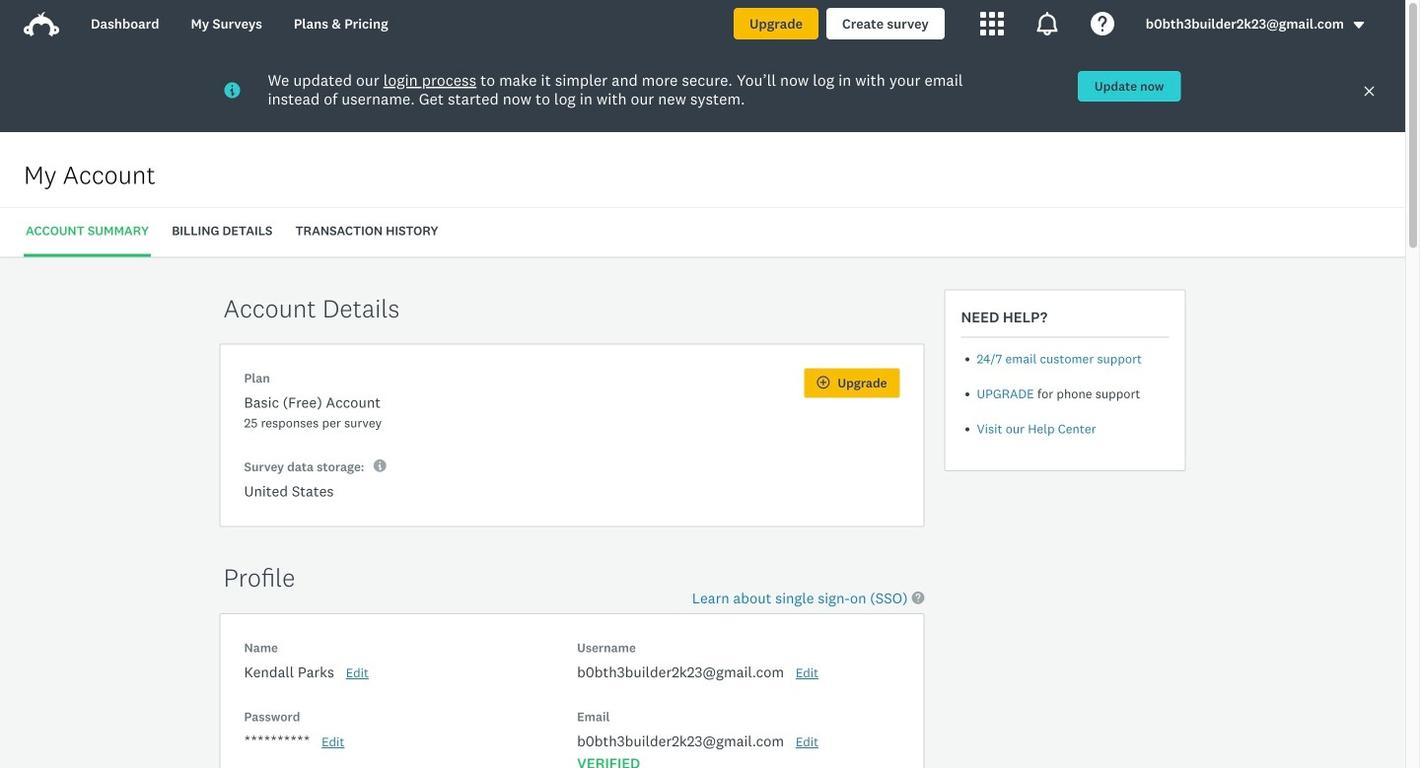 Task type: describe. For each thing, give the bounding box(es) containing it.
2 products icon image from the left
[[1036, 12, 1060, 36]]

help icon image
[[1091, 12, 1115, 36]]

1 products icon image from the left
[[981, 12, 1004, 36]]



Task type: vqa. For each thing, say whether or not it's contained in the screenshot.
'Products Icon' to the left
yes



Task type: locate. For each thing, give the bounding box(es) containing it.
dropdown arrow image
[[1353, 18, 1367, 32]]

1 horizontal spatial products icon image
[[1036, 12, 1060, 36]]

x image
[[1364, 85, 1376, 98]]

0 horizontal spatial products icon image
[[981, 12, 1004, 36]]

products icon image
[[981, 12, 1004, 36], [1036, 12, 1060, 36]]

surveymonkey logo image
[[24, 12, 59, 37]]



